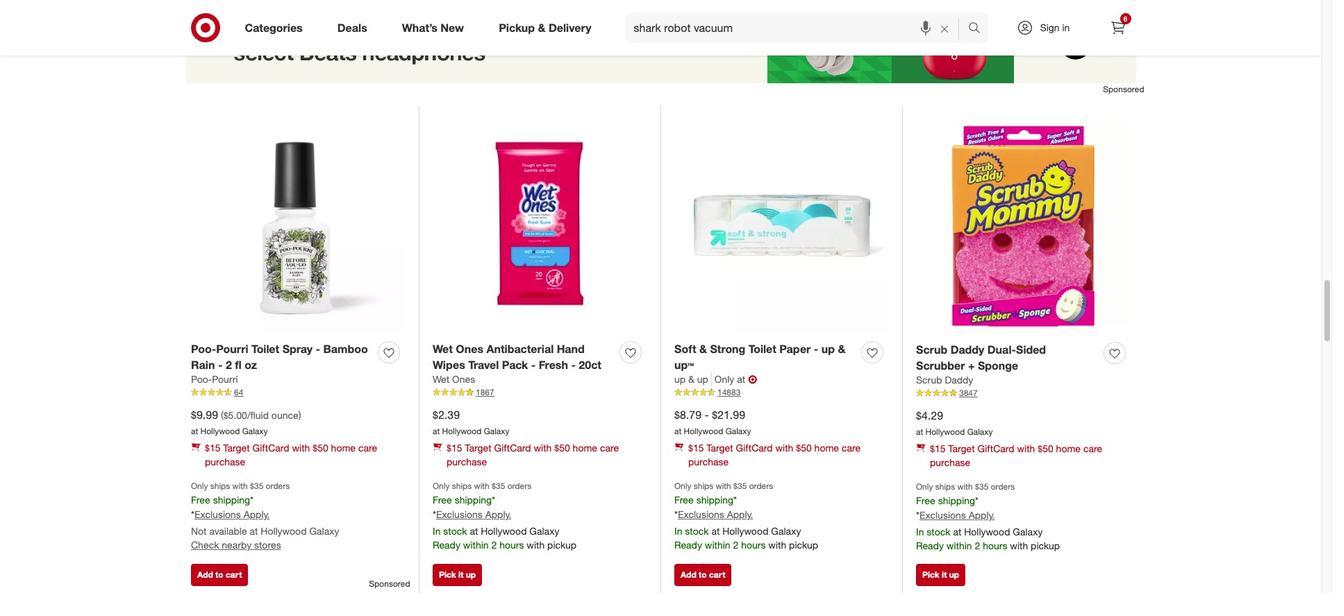 Task type: vqa. For each thing, say whether or not it's contained in the screenshot.
look!
no



Task type: describe. For each thing, give the bounding box(es) containing it.
shipping for $2.39
[[455, 495, 492, 507]]

exclusions for $4.29
[[920, 510, 966, 522]]

ships up available at bottom
[[210, 482, 230, 492]]

- inside $8.79 - $21.99 at hollywood galaxy
[[705, 408, 709, 422]]

wet for wet ones antibacterial hand wipes travel pack - fresh - 20ct
[[433, 342, 453, 356]]

hollywood inside $8.79 - $21.99 at hollywood galaxy
[[684, 427, 723, 437]]

& for soft & strong toilet paper - up & up™
[[700, 342, 707, 356]]

$21.99
[[712, 408, 745, 422]]

it for $2.39
[[459, 570, 464, 580]]

/fluid
[[247, 410, 269, 421]]

apply. for $2.39
[[485, 509, 511, 521]]

sign in
[[1040, 22, 1070, 33]]

categories
[[245, 21, 303, 34]]

free for $4.29
[[916, 496, 936, 507]]

add to cart for $9.99
[[197, 570, 242, 580]]

$4.29 at hollywood galaxy
[[916, 409, 993, 438]]

pack
[[502, 358, 528, 372]]

what's new link
[[390, 13, 482, 43]]

shipping for $4.29
[[938, 496, 975, 507]]

up & up link
[[675, 373, 712, 387]]

at inside free shipping * * exclusions apply. not available at hollywood galaxy check nearby stores
[[250, 526, 258, 538]]

wipes
[[433, 358, 465, 372]]

exclusions apply. button for $9.99
[[194, 509, 270, 522]]

pick it up for $2.39
[[439, 570, 476, 580]]

travel
[[468, 358, 499, 372]]

in for $4.29
[[916, 527, 924, 538]]

soft
[[675, 342, 696, 356]]

pick for $4.29
[[923, 570, 940, 580]]

soft & strong toilet paper - up & up™
[[675, 342, 846, 372]]

target for $4.29
[[948, 443, 975, 455]]

galaxy inside $8.79 - $21.99 at hollywood galaxy
[[726, 427, 751, 437]]

$8.79 - $21.99 at hollywood galaxy
[[675, 408, 751, 437]]

pick it up button for $2.39
[[433, 565, 482, 587]]

spray
[[282, 342, 313, 356]]

poo-pourri toilet spray - bamboo rain - 2 fl oz link
[[191, 342, 372, 373]]

1867 link
[[433, 387, 647, 399]]

14883
[[718, 388, 741, 398]]

home for scrub daddy dual-sided scrubber + sponge
[[1056, 443, 1081, 455]]

pick for $2.39
[[439, 570, 456, 580]]

apply. inside free shipping * * exclusions apply. not available at hollywood galaxy check nearby stores
[[244, 509, 270, 521]]

)
[[298, 410, 301, 421]]

exclusions for $2.39
[[436, 509, 483, 521]]

sign
[[1040, 22, 1060, 33]]

not
[[191, 526, 207, 538]]

delivery
[[549, 21, 592, 34]]

poo-pourri toilet spray - bamboo rain - 2 fl oz
[[191, 342, 368, 372]]

up & up only at ¬
[[675, 373, 757, 387]]

within for $4.29
[[947, 541, 972, 552]]

scrub daddy
[[916, 375, 973, 387]]

fresh
[[539, 358, 568, 372]]

dual-
[[988, 343, 1016, 357]]

hollywood inside free shipping * * exclusions apply. not available at hollywood galaxy check nearby stores
[[261, 526, 307, 538]]

14883 link
[[675, 387, 888, 399]]

$15 for $8.79
[[688, 443, 704, 454]]

care for $8.79 - $21.99
[[842, 443, 861, 454]]

categories link
[[233, 13, 320, 43]]

advertisement region
[[177, 4, 1144, 83]]

it for $4.29
[[942, 570, 947, 580]]

pick it up for $4.29
[[923, 570, 959, 580]]

available
[[209, 526, 247, 538]]

$50 for soft & strong toilet paper - up & up™
[[796, 443, 812, 454]]

- down hand
[[571, 358, 576, 372]]

galaxy inside $2.39 at hollywood galaxy
[[484, 427, 510, 437]]

orders for $8.79
[[749, 482, 773, 492]]

only for scrub daddy dual-sided scrubber + sponge
[[916, 482, 933, 493]]

scrub daddy dual-sided scrubber + sponge
[[916, 343, 1046, 373]]

+
[[968, 359, 975, 373]]

at inside $4.29 at hollywood galaxy
[[916, 427, 923, 438]]

soft & strong toilet paper - up & up™ link
[[675, 342, 856, 373]]

poo-pourri link
[[191, 373, 238, 387]]

$15 target giftcard with $50 home care purchase for $8.79
[[688, 443, 861, 468]]

purchase for $9.99
[[205, 457, 245, 468]]

stock for $4.29
[[927, 527, 951, 538]]

$8.79
[[675, 408, 702, 422]]

add to cart button for $8.79
[[675, 565, 732, 587]]

scrub daddy dual-sided scrubber + sponge link
[[916, 342, 1098, 374]]

$15 target giftcard with $50 home care purchase for $2.39
[[447, 443, 619, 468]]

- right spray
[[316, 342, 320, 356]]

antibacterial
[[487, 342, 554, 356]]

only ships with $35 orders
[[191, 482, 290, 492]]

home for wet ones antibacterial hand wipes travel pack - fresh - 20ct
[[573, 443, 597, 454]]

ships for $2.39
[[452, 482, 472, 492]]

$2.39 at hollywood galaxy
[[433, 408, 510, 437]]

hollywood inside '$9.99 ( $5.00 /fluid ounce ) at hollywood galaxy'
[[200, 427, 240, 437]]

stock for $8.79
[[685, 526, 709, 538]]

- right "pack"
[[531, 358, 536, 372]]

paper
[[780, 342, 811, 356]]

2 horizontal spatial pickup
[[1031, 541, 1060, 552]]

sided
[[1016, 343, 1046, 357]]

2 for $4.29
[[975, 541, 980, 552]]

& for up & up only at ¬
[[688, 374, 695, 386]]

exclusions apply. button for $4.29
[[920, 509, 995, 523]]

ones for wet ones antibacterial hand wipes travel pack - fresh - 20ct
[[456, 342, 483, 356]]

64 link
[[191, 387, 405, 399]]

up™
[[675, 358, 694, 372]]

only ships with $35 orders free shipping * * exclusions apply. in stock at  hollywood galaxy ready within 2 hours with pickup for $4.29
[[916, 482, 1060, 552]]

shipping inside free shipping * * exclusions apply. not available at hollywood galaxy check nearby stores
[[213, 495, 250, 507]]

exclusions apply. button for $2.39
[[436, 509, 511, 522]]

1867
[[476, 388, 494, 398]]

cart for $5.00
[[226, 570, 242, 580]]

(
[[221, 410, 223, 421]]

check
[[191, 540, 219, 552]]

$15 for $2.39
[[447, 443, 462, 454]]

6
[[1124, 15, 1128, 23]]

search button
[[962, 13, 995, 46]]

target for $9.99
[[223, 443, 250, 454]]

wet ones link
[[433, 373, 475, 387]]

add to cart button for $9.99
[[191, 565, 248, 587]]

$35 for $8.79
[[734, 482, 747, 492]]

add for $9.99
[[197, 570, 213, 580]]

- up poo-pourri
[[218, 358, 223, 372]]

$15 target giftcard with $50 home care purchase for $9.99
[[205, 443, 377, 468]]

rain
[[191, 358, 215, 372]]

pickup for -
[[547, 540, 577, 552]]

giftcard for $2.39
[[494, 443, 531, 454]]

home for soft & strong toilet paper - up & up™
[[815, 443, 839, 454]]

fl
[[235, 358, 242, 372]]

scrubber
[[916, 359, 965, 373]]

sign in link
[[1005, 13, 1092, 43]]

galaxy inside $4.29 at hollywood galaxy
[[967, 427, 993, 438]]



Task type: locate. For each thing, give the bounding box(es) containing it.
purchase down $2.39 at hollywood galaxy
[[447, 457, 487, 468]]

1 horizontal spatial add to cart
[[681, 570, 725, 580]]

ships for $8.79
[[694, 482, 714, 492]]

0 vertical spatial daddy
[[951, 343, 985, 357]]

1 horizontal spatial it
[[942, 570, 947, 580]]

purchase down $8.79 - $21.99 at hollywood galaxy
[[688, 457, 729, 468]]

target for $8.79
[[707, 443, 733, 454]]

hours for $8.79 - $21.99
[[741, 540, 766, 552]]

$15 for $4.29
[[930, 443, 946, 455]]

toilet up ¬ at bottom
[[749, 342, 777, 356]]

1 horizontal spatial pick it up button
[[916, 565, 966, 587]]

what's new
[[402, 21, 464, 34]]

sponge
[[978, 359, 1018, 373]]

add
[[197, 570, 213, 580], [681, 570, 697, 580]]

daddy inside 'scrub daddy dual-sided scrubber + sponge'
[[951, 343, 985, 357]]

2 for $8.79
[[733, 540, 739, 552]]

apply.
[[244, 509, 270, 521], [485, 509, 511, 521], [727, 509, 753, 521], [969, 510, 995, 522]]

1 vertical spatial sponsored
[[369, 579, 410, 590]]

$15 down $4.29 at hollywood galaxy
[[930, 443, 946, 455]]

scrub for scrub daddy
[[916, 375, 942, 387]]

at inside up & up only at ¬
[[737, 374, 745, 386]]

ready for $2.39
[[433, 540, 460, 552]]

- right paper at the right bottom
[[814, 342, 818, 356]]

toilet inside poo-pourri toilet spray - bamboo rain - 2 fl oz
[[252, 342, 279, 356]]

$15 target giftcard with $50 home care purchase down 1867 link
[[447, 443, 619, 468]]

wet
[[433, 342, 453, 356], [433, 374, 450, 386]]

0 horizontal spatial add to cart
[[197, 570, 242, 580]]

daddy for scrub daddy dual-sided scrubber + sponge
[[951, 343, 985, 357]]

purchase
[[205, 457, 245, 468], [447, 457, 487, 468], [688, 457, 729, 468], [930, 457, 971, 469]]

2 poo- from the top
[[191, 374, 212, 386]]

galaxy
[[242, 427, 268, 437], [484, 427, 510, 437], [726, 427, 751, 437], [967, 427, 993, 438], [309, 526, 339, 538], [530, 526, 559, 538], [771, 526, 801, 538], [1013, 527, 1043, 538]]

¬
[[748, 373, 757, 387]]

only for wet ones antibacterial hand wipes travel pack - fresh - 20ct
[[433, 482, 450, 492]]

1 add to cart from the left
[[197, 570, 242, 580]]

0 horizontal spatial toilet
[[252, 342, 279, 356]]

1 horizontal spatial pickup
[[789, 540, 818, 552]]

1 horizontal spatial only ships with $35 orders free shipping * * exclusions apply. in stock at  hollywood galaxy ready within 2 hours with pickup
[[675, 482, 818, 552]]

wet ones
[[433, 374, 475, 386]]

1 horizontal spatial stock
[[685, 526, 709, 538]]

$50 for wet ones antibacterial hand wipes travel pack - fresh - 20ct
[[555, 443, 570, 454]]

exclusions inside free shipping * * exclusions apply. not available at hollywood galaxy check nearby stores
[[194, 509, 241, 521]]

new
[[441, 21, 464, 34]]

free shipping * * exclusions apply. not available at hollywood galaxy check nearby stores
[[191, 495, 339, 552]]

scrub inside 'scrub daddy dual-sided scrubber + sponge'
[[916, 343, 948, 357]]

home
[[331, 443, 356, 454], [573, 443, 597, 454], [815, 443, 839, 454], [1056, 443, 1081, 455]]

1 horizontal spatial hours
[[741, 540, 766, 552]]

2 pick from the left
[[923, 570, 940, 580]]

0 horizontal spatial sponsored
[[369, 579, 410, 590]]

hours for $2.39
[[500, 540, 524, 552]]

hand
[[557, 342, 585, 356]]

$15
[[205, 443, 221, 454], [447, 443, 462, 454], [688, 443, 704, 454], [930, 443, 946, 455]]

only ships with $35 orders free shipping * * exclusions apply. in stock at  hollywood galaxy ready within 2 hours with pickup for $8.79 - $21.99
[[675, 482, 818, 552]]

to for $9.99
[[215, 570, 223, 580]]

wet ones antibacterial hand wipes travel pack - fresh - 20ct image
[[433, 120, 647, 334], [433, 120, 647, 334]]

wet inside wet ones antibacterial hand wipes travel pack - fresh - 20ct
[[433, 342, 453, 356]]

free inside free shipping * * exclusions apply. not available at hollywood galaxy check nearby stores
[[191, 495, 210, 507]]

target
[[223, 443, 250, 454], [465, 443, 492, 454], [707, 443, 733, 454], [948, 443, 975, 455]]

3847 link
[[916, 388, 1131, 400]]

0 horizontal spatial pick
[[439, 570, 456, 580]]

ready
[[433, 540, 460, 552], [675, 540, 702, 552], [916, 541, 944, 552]]

poo- up the rain
[[191, 342, 216, 356]]

galaxy inside free shipping * * exclusions apply. not available at hollywood galaxy check nearby stores
[[309, 526, 339, 538]]

giftcard down $21.99 on the right bottom of page
[[736, 443, 773, 454]]

2 horizontal spatial within
[[947, 541, 972, 552]]

orders for $4.29
[[991, 482, 1015, 493]]

0 vertical spatial wet
[[433, 342, 453, 356]]

$35 for $4.29
[[975, 482, 989, 493]]

shipping for $8.79 - $21.99
[[696, 495, 734, 507]]

orders for $2.39
[[508, 482, 532, 492]]

0 horizontal spatial cart
[[226, 570, 242, 580]]

2 inside poo-pourri toilet spray - bamboo rain - 2 fl oz
[[226, 358, 232, 372]]

to for $8.79
[[699, 570, 707, 580]]

$15 target giftcard with $50 home care purchase down $21.99 on the right bottom of page
[[688, 443, 861, 468]]

0 vertical spatial scrub
[[916, 343, 948, 357]]

home for poo-pourri toilet spray - bamboo rain - 2 fl oz
[[331, 443, 356, 454]]

2 horizontal spatial hours
[[983, 541, 1008, 552]]

1 horizontal spatial ready
[[675, 540, 702, 552]]

0 horizontal spatial add to cart button
[[191, 565, 248, 587]]

1 horizontal spatial toilet
[[749, 342, 777, 356]]

hollywood inside $2.39 at hollywood galaxy
[[442, 427, 482, 437]]

stock for $2.39
[[443, 526, 467, 538]]

ones for wet ones
[[452, 374, 475, 386]]

ones down wipes
[[452, 374, 475, 386]]

care for $2.39
[[600, 443, 619, 454]]

daddy for scrub daddy
[[945, 375, 973, 387]]

apply. for $4.29
[[969, 510, 995, 522]]

in
[[433, 526, 441, 538], [675, 526, 682, 538], [916, 527, 924, 538]]

deals link
[[326, 13, 385, 43]]

free
[[191, 495, 210, 507], [433, 495, 452, 507], [675, 495, 694, 507], [916, 496, 936, 507]]

$15 target giftcard with $50 home care purchase down 3847 link
[[930, 443, 1103, 469]]

- right $8.79
[[705, 408, 709, 422]]

0 horizontal spatial stock
[[443, 526, 467, 538]]

oz
[[245, 358, 257, 372]]

wet ones antibacterial hand wipes travel pack - fresh - 20ct
[[433, 342, 602, 372]]

ones inside wet ones antibacterial hand wipes travel pack - fresh - 20ct
[[456, 342, 483, 356]]

2 cart from the left
[[709, 570, 725, 580]]

pourri up fl
[[216, 342, 248, 356]]

pourri inside poo-pourri toilet spray - bamboo rain - 2 fl oz
[[216, 342, 248, 356]]

target for $2.39
[[465, 443, 492, 454]]

exclusions
[[194, 509, 241, 521], [436, 509, 483, 521], [678, 509, 724, 521], [920, 510, 966, 522]]

$50 down the 14883 link
[[796, 443, 812, 454]]

poo-pourri toilet spray - bamboo rain - 2 fl oz image
[[191, 120, 405, 334], [191, 120, 405, 334]]

free for $2.39
[[433, 495, 452, 507]]

ready for $8.79
[[675, 540, 702, 552]]

poo-pourri
[[191, 374, 238, 386]]

0 vertical spatial ones
[[456, 342, 483, 356]]

$15 down $9.99
[[205, 443, 221, 454]]

only inside up & up only at ¬
[[715, 374, 734, 386]]

wet ones antibacterial hand wipes travel pack - fresh - 20ct link
[[433, 342, 614, 373]]

& for pickup & delivery
[[538, 21, 546, 34]]

add to cart button
[[191, 565, 248, 587], [675, 565, 732, 587]]

pourri for poo-pourri
[[212, 374, 238, 386]]

1 vertical spatial ones
[[452, 374, 475, 386]]

1 horizontal spatial add
[[681, 570, 697, 580]]

target down $2.39 at hollywood galaxy
[[465, 443, 492, 454]]

target down $8.79 - $21.99 at hollywood galaxy
[[707, 443, 733, 454]]

$50
[[313, 443, 328, 454], [555, 443, 570, 454], [796, 443, 812, 454], [1038, 443, 1054, 455]]

giftcard down $2.39 at hollywood galaxy
[[494, 443, 531, 454]]

$15 down $8.79 - $21.99 at hollywood galaxy
[[688, 443, 704, 454]]

$15 target giftcard with $50 home care purchase down ounce
[[205, 443, 377, 468]]

$50 down 1867 link
[[555, 443, 570, 454]]

$50 for scrub daddy dual-sided scrubber + sponge
[[1038, 443, 1054, 455]]

in for $2.39
[[433, 526, 441, 538]]

0 horizontal spatial in
[[433, 526, 441, 538]]

giftcard down /fluid
[[253, 443, 289, 454]]

$9.99
[[191, 408, 218, 422]]

purchase for $8.79
[[688, 457, 729, 468]]

1 vertical spatial scrub
[[916, 375, 942, 387]]

sponsored
[[1103, 84, 1144, 94], [369, 579, 410, 590]]

pick it up button for $4.29
[[916, 565, 966, 587]]

stores
[[254, 540, 281, 552]]

at inside $2.39 at hollywood galaxy
[[433, 427, 440, 437]]

giftcard for $9.99
[[253, 443, 289, 454]]

0 vertical spatial poo-
[[191, 342, 216, 356]]

toilet
[[252, 342, 279, 356], [749, 342, 777, 356]]

*
[[250, 495, 254, 507], [492, 495, 495, 507], [734, 495, 737, 507], [975, 496, 979, 507], [191, 509, 194, 521], [433, 509, 436, 521], [675, 509, 678, 521], [916, 510, 920, 522]]

2 scrub from the top
[[916, 375, 942, 387]]

in
[[1062, 22, 1070, 33]]

add to cart for $8.79
[[681, 570, 725, 580]]

target down $4.29 at hollywood galaxy
[[948, 443, 975, 455]]

care for $4.29
[[1084, 443, 1103, 455]]

poo- down the rain
[[191, 374, 212, 386]]

within for $2.39
[[463, 540, 489, 552]]

1 vertical spatial pourri
[[212, 374, 238, 386]]

2 to from the left
[[699, 570, 707, 580]]

$5.00
[[223, 410, 247, 421]]

1 horizontal spatial pick
[[923, 570, 940, 580]]

& inside up & up only at ¬
[[688, 374, 695, 386]]

soft & strong toilet paper - up & up™ image
[[675, 120, 888, 334], [675, 120, 888, 334]]

2 add to cart from the left
[[681, 570, 725, 580]]

wet down wipes
[[433, 374, 450, 386]]

it
[[459, 570, 464, 580], [942, 570, 947, 580]]

nearby
[[222, 540, 252, 552]]

$4.29
[[916, 409, 943, 423]]

1 it from the left
[[459, 570, 464, 580]]

hours for $4.29
[[983, 541, 1008, 552]]

20ct
[[579, 358, 602, 372]]

purchase for $4.29
[[930, 457, 971, 469]]

2 wet from the top
[[433, 374, 450, 386]]

giftcard for $4.29
[[978, 443, 1015, 455]]

2 horizontal spatial ready
[[916, 541, 944, 552]]

scrub for scrub daddy dual-sided scrubber + sponge
[[916, 343, 948, 357]]

$35
[[250, 482, 264, 492], [492, 482, 505, 492], [734, 482, 747, 492], [975, 482, 989, 493]]

search
[[962, 22, 995, 36]]

1 horizontal spatial cart
[[709, 570, 725, 580]]

2 horizontal spatial in
[[916, 527, 924, 538]]

& right soft
[[700, 342, 707, 356]]

2 it from the left
[[942, 570, 947, 580]]

scrub up scrubber
[[916, 343, 948, 357]]

$35 for $2.39
[[492, 482, 505, 492]]

2 add from the left
[[681, 570, 697, 580]]

1 cart from the left
[[226, 570, 242, 580]]

1 toilet from the left
[[252, 342, 279, 356]]

1 horizontal spatial in
[[675, 526, 682, 538]]

purchase up only ships with $35 orders in the left bottom of the page
[[205, 457, 245, 468]]

0 horizontal spatial hours
[[500, 540, 524, 552]]

1 wet from the top
[[433, 342, 453, 356]]

in for $8.79 - $21.99
[[675, 526, 682, 538]]

$50 for poo-pourri toilet spray - bamboo rain - 2 fl oz
[[313, 443, 328, 454]]

- inside soft & strong toilet paper - up & up™
[[814, 342, 818, 356]]

only ships with $35 orders free shipping * * exclusions apply. in stock at  hollywood galaxy ready within 2 hours with pickup
[[433, 482, 577, 552], [675, 482, 818, 552], [916, 482, 1060, 552]]

ounce
[[272, 410, 298, 421]]

$50 down 3847 link
[[1038, 443, 1054, 455]]

within for $8.79
[[705, 540, 731, 552]]

ships down $4.29 at hollywood galaxy
[[936, 482, 955, 493]]

galaxy inside '$9.99 ( $5.00 /fluid ounce ) at hollywood galaxy'
[[242, 427, 268, 437]]

2 pick it up button from the left
[[916, 565, 966, 587]]

at inside $8.79 - $21.99 at hollywood galaxy
[[675, 427, 682, 437]]

exclusions apply. button
[[194, 509, 270, 522], [436, 509, 511, 522], [678, 509, 753, 522], [920, 509, 995, 523]]

& down up™
[[688, 374, 695, 386]]

1 vertical spatial wet
[[433, 374, 450, 386]]

deals
[[337, 21, 367, 34]]

0 vertical spatial sponsored
[[1103, 84, 1144, 94]]

cart for $21.99
[[709, 570, 725, 580]]

exclusions apply. button for $8.79
[[678, 509, 753, 522]]

1 horizontal spatial pick it up
[[923, 570, 959, 580]]

0 horizontal spatial pick it up
[[439, 570, 476, 580]]

2 for $2.39
[[491, 540, 497, 552]]

1 add from the left
[[197, 570, 213, 580]]

add for $8.79
[[681, 570, 697, 580]]

with
[[292, 443, 310, 454], [534, 443, 552, 454], [776, 443, 794, 454], [1017, 443, 1035, 455], [232, 482, 248, 492], [474, 482, 490, 492], [716, 482, 731, 492], [958, 482, 973, 493], [527, 540, 545, 552], [769, 540, 787, 552], [1010, 541, 1028, 552]]

free for $8.79
[[675, 495, 694, 507]]

scrub daddy dual-sided scrubber + sponge image
[[916, 120, 1131, 334], [916, 120, 1131, 334]]

& right pickup
[[538, 21, 546, 34]]

pickup for &
[[789, 540, 818, 552]]

What can we help you find? suggestions appear below search field
[[626, 13, 971, 43]]

poo- for poo-pourri toilet spray - bamboo rain - 2 fl oz
[[191, 342, 216, 356]]

pourri for poo-pourri toilet spray - bamboo rain - 2 fl oz
[[216, 342, 248, 356]]

care
[[358, 443, 377, 454], [600, 443, 619, 454], [842, 443, 861, 454], [1084, 443, 1103, 455]]

daddy up 3847 on the right of page
[[945, 375, 973, 387]]

1 to from the left
[[215, 570, 223, 580]]

1 vertical spatial poo-
[[191, 374, 212, 386]]

apply. for $8.79 - $21.99
[[727, 509, 753, 521]]

$15 target giftcard with $50 home care purchase
[[205, 443, 377, 468], [447, 443, 619, 468], [688, 443, 861, 468], [930, 443, 1103, 469]]

orders
[[266, 482, 290, 492], [508, 482, 532, 492], [749, 482, 773, 492], [991, 482, 1015, 493]]

2 horizontal spatial only ships with $35 orders free shipping * * exclusions apply. in stock at  hollywood galaxy ready within 2 hours with pickup
[[916, 482, 1060, 552]]

strong
[[710, 342, 746, 356]]

purchase down $4.29 at hollywood galaxy
[[930, 457, 971, 469]]

0 horizontal spatial pick it up button
[[433, 565, 482, 587]]

$9.99 ( $5.00 /fluid ounce ) at hollywood galaxy
[[191, 408, 301, 437]]

64
[[234, 388, 243, 398]]

0 vertical spatial pourri
[[216, 342, 248, 356]]

0 horizontal spatial add
[[197, 570, 213, 580]]

ready for $4.29
[[916, 541, 944, 552]]

daddy up the +
[[951, 343, 985, 357]]

1 add to cart button from the left
[[191, 565, 248, 587]]

wet up wipes
[[433, 342, 453, 356]]

1 vertical spatial daddy
[[945, 375, 973, 387]]

& right paper at the right bottom
[[838, 342, 846, 356]]

to
[[215, 570, 223, 580], [699, 570, 707, 580]]

hours
[[500, 540, 524, 552], [741, 540, 766, 552], [983, 541, 1008, 552]]

0 horizontal spatial only ships with $35 orders free shipping * * exclusions apply. in stock at  hollywood galaxy ready within 2 hours with pickup
[[433, 482, 577, 552]]

purchase for $2.39
[[447, 457, 487, 468]]

1 pick it up button from the left
[[433, 565, 482, 587]]

scrub daddy link
[[916, 374, 973, 388]]

check nearby stores button
[[191, 539, 281, 553]]

toilet inside soft & strong toilet paper - up & up™
[[749, 342, 777, 356]]

pick it up button
[[433, 565, 482, 587], [916, 565, 966, 587]]

$15 for $9.99
[[205, 443, 221, 454]]

3847
[[959, 389, 978, 399]]

0 horizontal spatial pickup
[[547, 540, 577, 552]]

6 link
[[1103, 13, 1133, 43]]

what's
[[402, 21, 438, 34]]

2 add to cart button from the left
[[675, 565, 732, 587]]

daddy
[[951, 343, 985, 357], [945, 375, 973, 387]]

ships down $2.39 at hollywood galaxy
[[452, 482, 472, 492]]

wet for wet ones
[[433, 374, 450, 386]]

pourri up 64
[[212, 374, 238, 386]]

at inside '$9.99 ( $5.00 /fluid ounce ) at hollywood galaxy'
[[191, 427, 198, 437]]

poo- inside poo-pourri toilet spray - bamboo rain - 2 fl oz
[[191, 342, 216, 356]]

ones up travel
[[456, 342, 483, 356]]

pickup
[[499, 21, 535, 34]]

0 horizontal spatial it
[[459, 570, 464, 580]]

0 horizontal spatial ready
[[433, 540, 460, 552]]

exclusions for $8.79 - $21.99
[[678, 509, 724, 521]]

ships for $4.29
[[936, 482, 955, 493]]

giftcard
[[253, 443, 289, 454], [494, 443, 531, 454], [736, 443, 773, 454], [978, 443, 1015, 455]]

bamboo
[[323, 342, 368, 356]]

up inside soft & strong toilet paper - up & up™
[[822, 342, 835, 356]]

$15 down $2.39 at hollywood galaxy
[[447, 443, 462, 454]]

$2.39
[[433, 408, 460, 422]]

giftcard down $4.29 at hollywood galaxy
[[978, 443, 1015, 455]]

scrub down scrubber
[[916, 375, 942, 387]]

giftcard for $8.79
[[736, 443, 773, 454]]

$15 target giftcard with $50 home care purchase for $4.29
[[930, 443, 1103, 469]]

1 poo- from the top
[[191, 342, 216, 356]]

pickup & delivery
[[499, 21, 592, 34]]

1 horizontal spatial to
[[699, 570, 707, 580]]

1 pick from the left
[[439, 570, 456, 580]]

0 horizontal spatial to
[[215, 570, 223, 580]]

ships down $8.79 - $21.99 at hollywood galaxy
[[694, 482, 714, 492]]

2 toilet from the left
[[749, 342, 777, 356]]

1 scrub from the top
[[916, 343, 948, 357]]

only ships with $35 orders free shipping * * exclusions apply. in stock at  hollywood galaxy ready within 2 hours with pickup for $2.39
[[433, 482, 577, 552]]

toilet up oz
[[252, 342, 279, 356]]

1 pick it up from the left
[[439, 570, 476, 580]]

1 horizontal spatial sponsored
[[1103, 84, 1144, 94]]

target down '$9.99 ( $5.00 /fluid ounce ) at hollywood galaxy'
[[223, 443, 250, 454]]

2 horizontal spatial stock
[[927, 527, 951, 538]]

hollywood inside $4.29 at hollywood galaxy
[[926, 427, 965, 438]]

pickup & delivery link
[[487, 13, 609, 43]]

poo- for poo-pourri
[[191, 374, 212, 386]]

only for soft & strong toilet paper - up & up™
[[675, 482, 692, 492]]

1 horizontal spatial add to cart button
[[675, 565, 732, 587]]

1 horizontal spatial within
[[705, 540, 731, 552]]

0 horizontal spatial within
[[463, 540, 489, 552]]

2 pick it up from the left
[[923, 570, 959, 580]]

$50 down 64 link
[[313, 443, 328, 454]]



